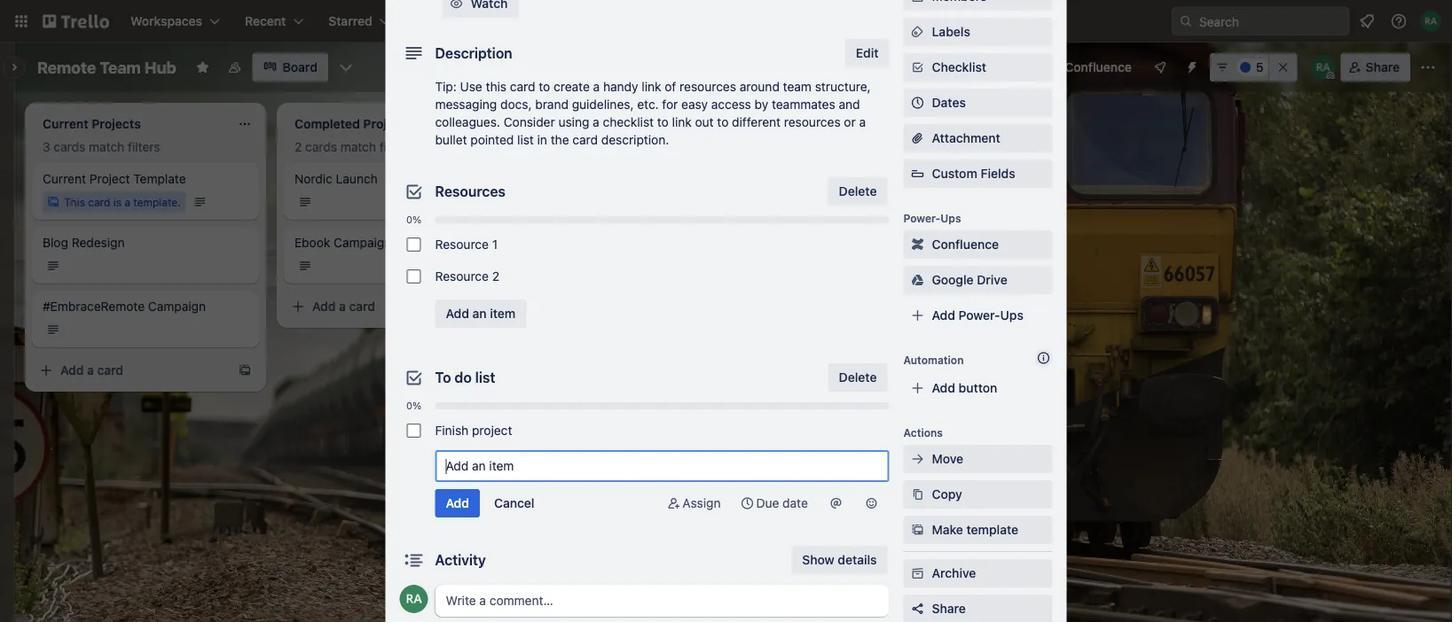 Task type: locate. For each thing, give the bounding box(es) containing it.
1 resource from the top
[[435, 237, 489, 252]]

share button
[[1341, 53, 1411, 82], [904, 595, 1053, 623]]

1 filters from the left
[[128, 140, 160, 154]]

0 vertical spatial ruby anderson (rubyanderson7) image
[[1421, 11, 1442, 32]]

add up automation
[[932, 308, 956, 323]]

0 horizontal spatial confluence
[[932, 237, 999, 252]]

the
[[551, 133, 569, 147]]

is
[[113, 196, 122, 209]]

match for launch
[[341, 140, 376, 154]]

match up project in the left top of the page
[[89, 140, 124, 154]]

link up etc. on the top left of the page
[[642, 79, 662, 94]]

delete for resources
[[839, 184, 877, 199]]

0 horizontal spatial ruby anderson (rubyanderson7) image
[[400, 586, 428, 614]]

0 vertical spatial share button
[[1341, 53, 1411, 82]]

add down automation
[[932, 381, 956, 396]]

1 vertical spatial link
[[672, 115, 692, 130]]

0 horizontal spatial add a card button
[[32, 357, 231, 385]]

different
[[732, 115, 781, 130]]

0% up finish project checkbox
[[406, 401, 422, 412]]

1 horizontal spatial campaign
[[334, 236, 392, 250]]

0 horizontal spatial to
[[539, 79, 550, 94]]

a right is
[[125, 196, 130, 209]]

show
[[803, 553, 835, 568]]

1 cards from the left
[[54, 140, 85, 154]]

drive down labels link
[[990, 60, 1021, 75]]

0 vertical spatial confluence
[[1065, 60, 1132, 75]]

a down guidelines,
[[593, 115, 600, 130]]

drive up add power-ups
[[977, 273, 1008, 288]]

sm image right date
[[827, 495, 845, 513]]

share button down 0 notifications icon
[[1341, 53, 1411, 82]]

0 horizontal spatial 2
[[295, 140, 302, 154]]

list inside button
[[636, 115, 654, 130]]

1 vertical spatial 2
[[492, 269, 500, 284]]

1 vertical spatial campaign
[[148, 299, 206, 314]]

make template link
[[904, 516, 1053, 545]]

1 horizontal spatial 2
[[492, 269, 500, 284]]

2 cards from the left
[[305, 140, 337, 154]]

1 horizontal spatial match
[[341, 140, 376, 154]]

2 filters from the left
[[380, 140, 412, 154]]

structure,
[[815, 79, 871, 94]]

sm image inside the make template link
[[909, 522, 927, 540]]

sm image down 'add an item' text box
[[665, 495, 683, 513]]

3
[[43, 140, 50, 154]]

docs,
[[501, 97, 532, 112]]

2 0% from the top
[[406, 401, 422, 412]]

2 resource from the top
[[435, 269, 489, 284]]

share button down archive link
[[904, 595, 1053, 623]]

2 up nordic
[[295, 140, 302, 154]]

0%
[[406, 214, 422, 226], [406, 401, 422, 412]]

0 horizontal spatial campaign
[[148, 299, 206, 314]]

0 horizontal spatial filters
[[128, 140, 160, 154]]

attachment button
[[904, 124, 1053, 153]]

google drive up add power-ups
[[932, 273, 1008, 288]]

campaign down blog redesign link
[[148, 299, 206, 314]]

campaign right ebook
[[334, 236, 392, 250]]

consider
[[504, 115, 555, 130]]

add a card button down #embraceremote campaign on the left of page
[[32, 357, 231, 385]]

filters up the 'current project template' link on the left
[[128, 140, 160, 154]]

1 horizontal spatial confluence
[[1065, 60, 1132, 75]]

0 vertical spatial add a card
[[312, 299, 375, 314]]

2 delete from the top
[[839, 370, 877, 385]]

description.
[[602, 133, 669, 147]]

0 horizontal spatial add a card
[[60, 363, 123, 378]]

0% for to do list
[[406, 401, 422, 412]]

etc.
[[637, 97, 659, 112]]

None submit
[[435, 490, 480, 518]]

1 vertical spatial 0%
[[406, 401, 422, 412]]

google drive down labels link
[[945, 60, 1021, 75]]

add button button
[[904, 374, 1053, 403]]

card down using
[[573, 133, 598, 147]]

button
[[959, 381, 998, 396]]

1 vertical spatial delete
[[839, 370, 877, 385]]

0 horizontal spatial share button
[[904, 595, 1053, 623]]

5 button
[[1210, 53, 1270, 82]]

1 vertical spatial add a card
[[60, 363, 123, 378]]

1 horizontal spatial add a card
[[312, 299, 375, 314]]

delete
[[839, 184, 877, 199], [839, 370, 877, 385]]

delete link left automation
[[829, 364, 888, 392]]

1
[[492, 237, 498, 252]]

drive inside google drive 'button'
[[990, 60, 1021, 75]]

share left show menu icon
[[1366, 60, 1400, 75]]

#embraceremote
[[43, 299, 145, 314]]

0 vertical spatial delete link
[[829, 177, 888, 206]]

1 horizontal spatial ruby anderson (rubyanderson7) image
[[1311, 55, 1336, 80]]

power ups image
[[1154, 60, 1168, 75]]

0 horizontal spatial match
[[89, 140, 124, 154]]

create from template… image
[[490, 300, 504, 314]]

sm image down actions
[[909, 451, 927, 469]]

confluence inside button
[[1065, 60, 1132, 75]]

ups up add button button
[[1001, 308, 1024, 323]]

1 horizontal spatial share
[[1366, 60, 1400, 75]]

0 horizontal spatial power-
[[904, 212, 941, 225]]

campaign for #embraceremote campaign
[[148, 299, 206, 314]]

sm image right assign
[[739, 495, 756, 513]]

card left is
[[88, 196, 110, 209]]

2 vertical spatial list
[[475, 370, 496, 386]]

0 vertical spatial 0%
[[406, 214, 422, 226]]

2 match from the left
[[341, 140, 376, 154]]

list inside tip: use this card to create a handy link of resources around team structure, messaging docs, brand guidelines, etc. for easy access by teammates and colleagues. consider using a checklist to link out to different resources or a bullet pointed list in the card description.
[[517, 133, 534, 147]]

power- up automation
[[959, 308, 1001, 323]]

card down #embraceremote campaign on the left of page
[[97, 363, 123, 378]]

Search field
[[1194, 8, 1349, 35]]

match
[[89, 140, 124, 154], [341, 140, 376, 154]]

1 horizontal spatial filters
[[380, 140, 412, 154]]

current project template
[[43, 172, 186, 186]]

attachment
[[932, 131, 1001, 146]]

sm image inside move link
[[909, 451, 927, 469]]

2 horizontal spatial list
[[636, 115, 654, 130]]

automation image
[[1178, 53, 1203, 78]]

resources down teammates
[[784, 115, 841, 130]]

1 delete link from the top
[[829, 177, 888, 206]]

confluence
[[1065, 60, 1132, 75], [932, 237, 999, 252]]

delete link for resources
[[829, 177, 888, 206]]

2 inside resources group
[[492, 269, 500, 284]]

an
[[473, 307, 487, 321]]

share down archive
[[932, 602, 966, 617]]

a
[[593, 79, 600, 94], [593, 115, 600, 130], [859, 115, 866, 130], [125, 196, 130, 209], [339, 299, 346, 314], [87, 363, 94, 378]]

add a card button down resource 2 checkbox
[[284, 293, 483, 321]]

copy
[[932, 488, 963, 502]]

1 vertical spatial resources
[[784, 115, 841, 130]]

resource for resource 1
[[435, 237, 489, 252]]

sm image left labels
[[909, 23, 927, 41]]

sm image up the details
[[863, 495, 881, 513]]

confluence down power-ups
[[932, 237, 999, 252]]

1 vertical spatial share
[[932, 602, 966, 617]]

redesign
[[72, 236, 125, 250]]

add a card down #embraceremote
[[60, 363, 123, 378]]

0 vertical spatial campaign
[[334, 236, 392, 250]]

to
[[435, 370, 451, 386]]

delete link down or
[[829, 177, 888, 206]]

sm image left copy
[[909, 486, 927, 504]]

custom
[[932, 166, 978, 181]]

sm image left make
[[909, 522, 927, 540]]

sm image
[[909, 272, 927, 289], [909, 451, 927, 469], [909, 486, 927, 504], [665, 495, 683, 513], [863, 495, 881, 513], [909, 522, 927, 540], [909, 565, 927, 583]]

power-ups
[[904, 212, 961, 225]]

confluence button
[[1035, 53, 1143, 82]]

0 vertical spatial delete
[[839, 184, 877, 199]]

google drive button
[[915, 53, 1031, 82]]

confluence left power ups icon
[[1065, 60, 1132, 75]]

another
[[588, 115, 633, 130]]

cancel
[[494, 496, 535, 511]]

primary element
[[0, 0, 1453, 43]]

1 horizontal spatial add a card button
[[284, 293, 483, 321]]

1 vertical spatial delete link
[[829, 364, 888, 392]]

2 vertical spatial ruby anderson (rubyanderson7) image
[[400, 586, 428, 614]]

match up launch
[[341, 140, 376, 154]]

add an item
[[446, 307, 516, 321]]

make template
[[932, 523, 1019, 538]]

resource 1
[[435, 237, 498, 252]]

card
[[510, 79, 536, 94], [573, 133, 598, 147], [88, 196, 110, 209], [349, 299, 375, 314], [97, 363, 123, 378]]

add a card down the ebook campaign
[[312, 299, 375, 314]]

sm image inside copy link
[[909, 486, 927, 504]]

1 horizontal spatial link
[[672, 115, 692, 130]]

2 delete link from the top
[[829, 364, 888, 392]]

show menu image
[[1420, 59, 1438, 76]]

sm image left archive
[[909, 565, 927, 583]]

resource
[[435, 237, 489, 252], [435, 269, 489, 284]]

list right do
[[475, 370, 496, 386]]

power- down the custom
[[904, 212, 941, 225]]

link down for
[[672, 115, 692, 130]]

and
[[839, 97, 860, 112]]

sm image left checklist
[[909, 59, 927, 76]]

add power-ups
[[932, 308, 1024, 323]]

5
[[1256, 60, 1264, 75]]

sm image inside archive link
[[909, 565, 927, 583]]

checklist
[[603, 115, 654, 130]]

match for project
[[89, 140, 124, 154]]

0 vertical spatial list
[[636, 115, 654, 130]]

2
[[295, 140, 302, 154], [492, 269, 500, 284]]

1 vertical spatial add a card button
[[32, 357, 231, 385]]

list
[[636, 115, 654, 130], [517, 133, 534, 147], [475, 370, 496, 386]]

list down etc. on the top left of the page
[[636, 115, 654, 130]]

remote team hub
[[37, 58, 176, 77]]

or
[[844, 115, 856, 130]]

0 horizontal spatial ups
[[941, 212, 961, 225]]

ups down the custom
[[941, 212, 961, 225]]

filters
[[128, 140, 160, 154], [380, 140, 412, 154]]

resource up the resource 2
[[435, 237, 489, 252]]

1 vertical spatial confluence
[[932, 237, 999, 252]]

add an item button
[[435, 300, 526, 328]]

card down the ebook campaign
[[349, 299, 375, 314]]

Write a comment text field
[[435, 586, 890, 618]]

google drive inside google drive 'button'
[[945, 60, 1021, 75]]

campaign
[[334, 236, 392, 250], [148, 299, 206, 314]]

a up guidelines,
[[593, 79, 600, 94]]

0% up 'resource 1' checkbox
[[406, 214, 422, 226]]

ruby anderson (rubyanderson7) image
[[1421, 11, 1442, 32], [1311, 55, 1336, 80], [400, 586, 428, 614]]

0 horizontal spatial cards
[[54, 140, 85, 154]]

1 horizontal spatial list
[[517, 133, 534, 147]]

create
[[554, 79, 590, 94]]

back to home image
[[43, 7, 109, 35]]

search image
[[1179, 14, 1194, 28]]

hub
[[145, 58, 176, 77]]

1 0% from the top
[[406, 214, 422, 226]]

sm image for move
[[909, 451, 927, 469]]

1 match from the left
[[89, 140, 124, 154]]

1 vertical spatial share button
[[904, 595, 1053, 623]]

filters up nordic launch link
[[380, 140, 412, 154]]

0 vertical spatial google
[[945, 60, 987, 75]]

list left in
[[517, 133, 534, 147]]

make
[[932, 523, 964, 538]]

ups
[[941, 212, 961, 225], [1001, 308, 1024, 323]]

0 vertical spatial drive
[[990, 60, 1021, 75]]

filters for 3 cards match filters
[[128, 140, 160, 154]]

labels
[[932, 24, 971, 39]]

0 horizontal spatial list
[[475, 370, 496, 386]]

google drive
[[945, 60, 1021, 75], [932, 273, 1008, 288]]

0 horizontal spatial link
[[642, 79, 662, 94]]

1 vertical spatial list
[[517, 133, 534, 147]]

0 vertical spatial resource
[[435, 237, 489, 252]]

google up add power-ups
[[932, 273, 974, 288]]

sm image
[[448, 0, 465, 12], [909, 0, 927, 5], [909, 23, 927, 41], [909, 59, 927, 76], [909, 236, 927, 254], [739, 495, 756, 513], [827, 495, 845, 513]]

for
[[662, 97, 678, 112]]

labels link
[[904, 18, 1053, 46]]

card up "docs," on the top
[[510, 79, 536, 94]]

actions
[[904, 427, 943, 439]]

to right the out
[[717, 115, 729, 130]]

to down for
[[657, 115, 669, 130]]

sm image down power-ups
[[909, 272, 927, 289]]

0 vertical spatial google drive
[[945, 60, 1021, 75]]

cards up nordic
[[305, 140, 337, 154]]

cancel link
[[484, 490, 545, 518]]

delete for to do list
[[839, 370, 877, 385]]

resources up easy
[[680, 79, 736, 94]]

use
[[460, 79, 483, 94]]

blog
[[43, 236, 68, 250]]

resource down resource 1
[[435, 269, 489, 284]]

1 delete from the top
[[839, 184, 877, 199]]

1 horizontal spatial ups
[[1001, 308, 1024, 323]]

3 cards match filters
[[43, 140, 160, 154]]

blog redesign
[[43, 236, 125, 250]]

0 horizontal spatial share
[[932, 602, 966, 617]]

share
[[1366, 60, 1400, 75], [932, 602, 966, 617]]

delete link
[[829, 177, 888, 206], [829, 364, 888, 392]]

1 horizontal spatial power-
[[959, 308, 1001, 323]]

1 horizontal spatial cards
[[305, 140, 337, 154]]

create from template… image
[[238, 364, 252, 378]]

0 vertical spatial resources
[[680, 79, 736, 94]]

google down labels link
[[945, 60, 987, 75]]

1 vertical spatial drive
[[977, 273, 1008, 288]]

2 up create from template… image
[[492, 269, 500, 284]]

to up brand on the left top
[[539, 79, 550, 94]]

1 vertical spatial ups
[[1001, 308, 1024, 323]]

0 vertical spatial add a card button
[[284, 293, 483, 321]]

ebook
[[295, 236, 330, 250]]

1 vertical spatial resource
[[435, 269, 489, 284]]

add left an
[[446, 307, 469, 321]]

nordic launch link
[[295, 170, 500, 188]]

0 vertical spatial share
[[1366, 60, 1400, 75]]

due date
[[756, 496, 808, 511]]

0 vertical spatial ups
[[941, 212, 961, 225]]

1 horizontal spatial resources
[[784, 115, 841, 130]]

cards right '3'
[[54, 140, 85, 154]]



Task type: vqa. For each thing, say whether or not it's contained in the screenshot.
Search boards text box
no



Task type: describe. For each thing, give the bounding box(es) containing it.
add button
[[932, 381, 998, 396]]

this card is a template.
[[64, 196, 181, 209]]

tip: use this card to create a handy link of resources around team structure, messaging docs, brand guidelines, etc. for easy access by teammates and colleagues. consider using a checklist to link out to different resources or a bullet pointed list in the card description.
[[435, 79, 871, 147]]

cards for 3
[[54, 140, 85, 154]]

teammates
[[772, 97, 836, 112]]

Resource 2 checkbox
[[407, 270, 421, 284]]

this
[[64, 196, 85, 209]]

board link
[[253, 53, 328, 82]]

move
[[932, 452, 964, 467]]

sm image up labels link
[[909, 0, 927, 5]]

sm image for copy
[[909, 486, 927, 504]]

list for add another list
[[636, 115, 654, 130]]

campaign for ebook campaign
[[334, 236, 392, 250]]

cards for 2
[[305, 140, 337, 154]]

0 horizontal spatial resources
[[680, 79, 736, 94]]

dates
[[932, 95, 966, 110]]

sm image for archive
[[909, 565, 927, 583]]

project
[[89, 172, 130, 186]]

resource for resource 2
[[435, 269, 489, 284]]

sm image for google drive
[[909, 272, 927, 289]]

1 horizontal spatial to
[[657, 115, 669, 130]]

board
[[283, 60, 318, 75]]

sm image inside assign link
[[665, 495, 683, 513]]

template
[[133, 172, 186, 186]]

date
[[783, 496, 808, 511]]

custom fields
[[932, 166, 1016, 181]]

move link
[[904, 445, 1053, 474]]

Board name text field
[[28, 53, 185, 82]]

project
[[472, 424, 512, 438]]

2 cards match filters
[[295, 140, 412, 154]]

template
[[967, 523, 1019, 538]]

due date link
[[732, 490, 817, 518]]

a right or
[[859, 115, 866, 130]]

finish project
[[435, 424, 512, 438]]

add power-ups link
[[904, 302, 1053, 330]]

access
[[711, 97, 751, 112]]

Finish project checkbox
[[407, 424, 421, 438]]

a down #embraceremote
[[87, 363, 94, 378]]

fields
[[981, 166, 1016, 181]]

checklist link
[[904, 53, 1053, 82]]

show details link
[[792, 547, 888, 575]]

colleagues.
[[435, 115, 500, 130]]

#embraceremote campaign link
[[43, 298, 248, 316]]

add up the
[[561, 115, 584, 130]]

sm image for make template
[[909, 522, 927, 540]]

archive
[[932, 567, 976, 581]]

show details
[[803, 553, 877, 568]]

edit
[[856, 46, 879, 60]]

1 vertical spatial google drive
[[932, 273, 1008, 288]]

add down ebook
[[312, 299, 336, 314]]

tip:
[[435, 79, 457, 94]]

resources group
[[400, 229, 890, 293]]

dates button
[[904, 89, 1053, 117]]

delete link for to do list
[[829, 364, 888, 392]]

google inside 'button'
[[945, 60, 987, 75]]

nordic
[[295, 172, 333, 186]]

sm image inside checklist link
[[909, 59, 927, 76]]

team
[[100, 58, 141, 77]]

add another list button
[[529, 103, 770, 142]]

add a card for campaign
[[312, 299, 375, 314]]

easy
[[682, 97, 708, 112]]

template.
[[133, 196, 181, 209]]

2 horizontal spatial to
[[717, 115, 729, 130]]

out
[[695, 115, 714, 130]]

pointed
[[471, 133, 514, 147]]

2 horizontal spatial ruby anderson (rubyanderson7) image
[[1421, 11, 1442, 32]]

sm image inside labels link
[[909, 23, 927, 41]]

1 vertical spatial ruby anderson (rubyanderson7) image
[[1311, 55, 1336, 80]]

workspace visible image
[[228, 60, 242, 75]]

details
[[838, 553, 877, 568]]

guidelines,
[[572, 97, 634, 112]]

open information menu image
[[1391, 12, 1408, 30]]

add a card for redesign
[[60, 363, 123, 378]]

sm image up description
[[448, 0, 465, 12]]

remote
[[37, 58, 96, 77]]

assign link
[[658, 490, 728, 518]]

0 vertical spatial 2
[[295, 140, 302, 154]]

finish
[[435, 424, 469, 438]]

0 vertical spatial link
[[642, 79, 662, 94]]

0 notifications image
[[1357, 11, 1378, 32]]

star or unstar board image
[[196, 60, 210, 75]]

resources
[[435, 183, 506, 200]]

add a card button for redesign
[[32, 357, 231, 385]]

1 vertical spatial power-
[[959, 308, 1001, 323]]

filters for 2 cards match filters
[[380, 140, 412, 154]]

nordic launch
[[295, 172, 378, 186]]

add another list
[[561, 115, 654, 130]]

due
[[756, 496, 779, 511]]

in
[[537, 133, 547, 147]]

of
[[665, 79, 676, 94]]

messaging
[[435, 97, 497, 112]]

0% for resources
[[406, 214, 422, 226]]

customize views image
[[337, 59, 355, 76]]

1 vertical spatial google
[[932, 273, 974, 288]]

Resource 1 checkbox
[[407, 238, 421, 252]]

list for to do list
[[475, 370, 496, 386]]

custom fields button
[[904, 165, 1053, 183]]

1 horizontal spatial share button
[[1341, 53, 1411, 82]]

description
[[435, 45, 513, 62]]

do
[[455, 370, 472, 386]]

item
[[490, 307, 516, 321]]

by
[[755, 97, 769, 112]]

#embraceremote campaign
[[43, 299, 206, 314]]

a down the ebook campaign
[[339, 299, 346, 314]]

launch
[[336, 172, 378, 186]]

add down #embraceremote
[[60, 363, 84, 378]]

brand
[[535, 97, 569, 112]]

automation
[[904, 354, 964, 366]]

to do list
[[435, 370, 496, 386]]

around
[[740, 79, 780, 94]]

ebook campaign
[[295, 236, 392, 250]]

0 vertical spatial power-
[[904, 212, 941, 225]]

bullet
[[435, 133, 467, 147]]

add a card button for campaign
[[284, 293, 483, 321]]

Add an item text field
[[435, 451, 890, 483]]

blog redesign link
[[43, 234, 248, 252]]

sm image down power-ups
[[909, 236, 927, 254]]

team
[[783, 79, 812, 94]]

sm image inside due date link
[[739, 495, 756, 513]]

handy
[[603, 79, 639, 94]]

current project template link
[[43, 170, 248, 188]]



